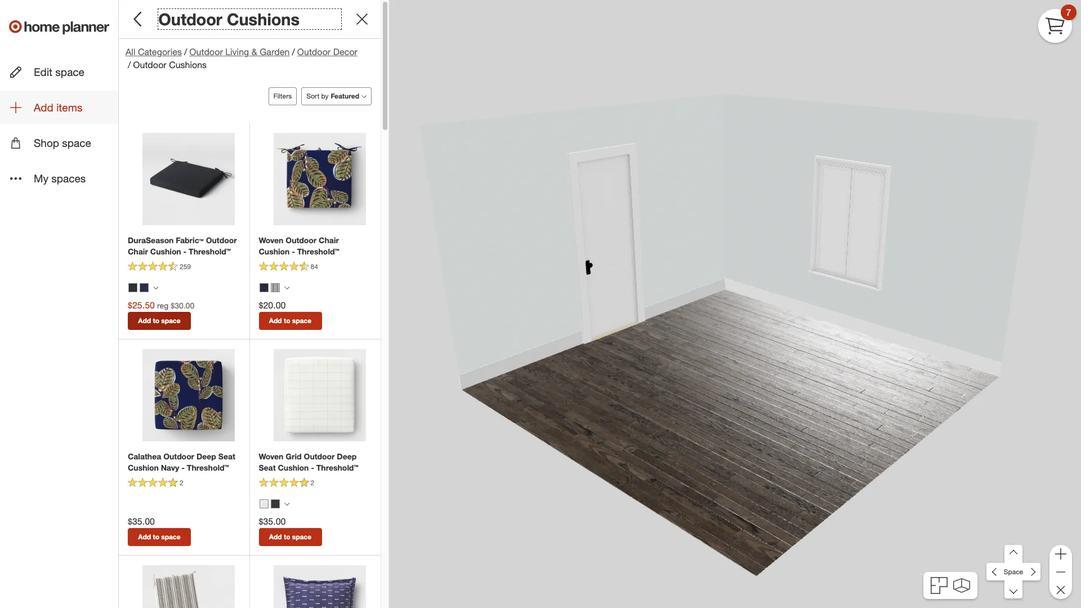 Task type: locate. For each thing, give the bounding box(es) containing it.
add items
[[34, 101, 83, 114]]

$25.50
[[128, 300, 155, 311]]

$20.00
[[259, 300, 286, 311]]

cushions down the "categories"
[[169, 59, 207, 70]]

to inside $20.00 add to space
[[284, 316, 290, 325]]

1 vertical spatial woven
[[259, 452, 284, 461]]

navy
[[161, 463, 179, 472]]

$35.00
[[128, 516, 155, 527], [259, 516, 286, 527]]

2 down "woven grid outdoor deep seat cushion - threshold™" button
[[311, 479, 314, 487]]

0 vertical spatial cushions
[[227, 9, 300, 29]]

outdoor up the "categories"
[[158, 9, 222, 29]]

1 $35.00 add to space from the left
[[128, 516, 181, 541]]

featured
[[331, 92, 359, 100]]

space up the arete outdoor pillow back navy - threshold™ image
[[292, 533, 312, 541]]

add to space button for seat
[[259, 528, 322, 546]]

grid
[[286, 452, 302, 461]]

woven grid outdoor deep seat cushion - threshold™ button
[[259, 451, 372, 474]]

0 vertical spatial woven
[[259, 235, 284, 245]]

outdoor living & garden button
[[189, 46, 290, 59]]

black/neutrals image
[[271, 283, 280, 292]]

to
[[153, 316, 159, 325], [284, 316, 290, 325], [153, 533, 159, 541], [284, 533, 290, 541]]

$35.00 add to space
[[128, 516, 181, 541], [259, 516, 312, 541]]

2 horizontal spatial /
[[292, 46, 295, 58]]

1 $35.00 from the left
[[128, 516, 155, 527]]

0 vertical spatial seat
[[218, 452, 235, 461]]

threshold™
[[189, 247, 231, 256], [297, 247, 339, 256], [187, 463, 229, 472], [316, 463, 359, 472]]

tilt camera up 30° image
[[1005, 545, 1023, 563]]

cushions up & at the top of the page
[[227, 9, 300, 29]]

- inside calathea outdoor deep seat cushion navy - threshold™
[[182, 463, 185, 472]]

cushion down duraseason
[[150, 247, 181, 256]]

duraseason fabric™ outdoor chair cushion - threshold™
[[128, 235, 237, 256]]

outdoor inside woven grid outdoor deep seat cushion - threshold™
[[304, 452, 335, 461]]

2
[[180, 479, 183, 487], [311, 479, 314, 487]]

2 2 from the left
[[311, 479, 314, 487]]

cushions inside all categories / outdoor living & garden / outdoor decor / outdoor cushions
[[169, 59, 207, 70]]

add to space
[[138, 316, 181, 325]]

2 $35.00 add to space from the left
[[259, 516, 312, 541]]

1 horizontal spatial 2
[[311, 479, 314, 487]]

cushion down grid
[[278, 463, 309, 472]]

calathea outdoor deep seat cushion navy - threshold™ button
[[128, 451, 240, 474]]

1 horizontal spatial seat
[[259, 463, 276, 472]]

- inside the duraseason fabric™ outdoor chair cushion - threshold™
[[183, 247, 187, 256]]

/ right garden
[[292, 46, 295, 58]]

0 horizontal spatial $35.00 add to space
[[128, 516, 181, 541]]

outdoor
[[158, 9, 222, 29], [189, 46, 223, 58], [297, 46, 331, 58], [133, 59, 167, 70], [206, 235, 237, 245], [286, 235, 317, 245], [163, 452, 194, 461], [304, 452, 335, 461]]

cushion inside calathea outdoor deep seat cushion navy - threshold™
[[128, 463, 159, 472]]

space
[[55, 65, 84, 78], [62, 136, 91, 149], [161, 316, 181, 325], [292, 316, 312, 325], [161, 533, 181, 541], [292, 533, 312, 541]]

space right shop
[[62, 136, 91, 149]]

outdoor right grid
[[304, 452, 335, 461]]

add inside button
[[34, 101, 53, 114]]

navy image right charcoal image
[[140, 283, 149, 292]]

-
[[183, 247, 187, 256], [292, 247, 295, 256], [182, 463, 185, 472], [311, 463, 314, 472]]

woven inside woven outdoor chair cushion - threshold™
[[259, 235, 284, 245]]

top view button icon image
[[931, 577, 948, 594]]

space down 84
[[292, 316, 312, 325]]

1 horizontal spatial deep
[[337, 452, 357, 461]]

cushion inside woven grid outdoor deep seat cushion - threshold™
[[278, 463, 309, 472]]

threshold™ inside woven grid outdoor deep seat cushion - threshold™
[[316, 463, 359, 472]]

seat
[[218, 452, 235, 461], [259, 463, 276, 472]]

space down reg
[[161, 316, 181, 325]]

cushion up black/neutrals image
[[259, 247, 290, 256]]

outdoor inside the duraseason fabric™ outdoor chair cushion - threshold™
[[206, 235, 237, 245]]

add
[[34, 101, 53, 114], [138, 316, 151, 325], [269, 316, 282, 325], [138, 533, 151, 541], [269, 533, 282, 541]]

threshold™ inside calathea outdoor deep seat cushion navy - threshold™
[[187, 463, 229, 472]]

woven for $20.00
[[259, 235, 284, 245]]

cushion
[[150, 247, 181, 256], [259, 247, 290, 256], [128, 463, 159, 472], [278, 463, 309, 472]]

1 vertical spatial chair
[[128, 247, 148, 256]]

chair inside woven outdoor chair cushion - threshold™
[[319, 235, 339, 245]]

woven outdoor chair cushion - threshold™ button
[[259, 235, 372, 257]]

chair
[[319, 235, 339, 245], [128, 247, 148, 256]]

duraseason
[[128, 235, 174, 245]]

outdoor decor button
[[297, 46, 358, 59]]

shop
[[34, 136, 59, 149]]

edit space
[[34, 65, 84, 78]]

categories
[[138, 46, 182, 58]]

navy image left black/neutrals image
[[259, 283, 268, 292]]

0 horizontal spatial navy image
[[140, 283, 149, 292]]

1 woven from the top
[[259, 235, 284, 245]]

outdoor right fabric™
[[206, 235, 237, 245]]

0 horizontal spatial 2
[[180, 479, 183, 487]]

1 horizontal spatial $35.00 add to space
[[259, 516, 312, 541]]

2 deep from the left
[[337, 452, 357, 461]]

calathea
[[128, 452, 161, 461]]

1 horizontal spatial $35.00
[[259, 516, 286, 527]]

259
[[180, 263, 191, 271]]

1 horizontal spatial /
[[184, 46, 187, 58]]

cushion down "calathea"
[[128, 463, 159, 472]]

1 vertical spatial cushions
[[169, 59, 207, 70]]

0 horizontal spatial chair
[[128, 247, 148, 256]]

1 horizontal spatial chair
[[319, 235, 339, 245]]

living
[[225, 46, 249, 58]]

2 woven from the top
[[259, 452, 284, 461]]

outdoor up navy at bottom left
[[163, 452, 194, 461]]

seat inside woven grid outdoor deep seat cushion - threshold™
[[259, 463, 276, 472]]

threshold™ inside woven outdoor chair cushion - threshold™
[[297, 247, 339, 256]]

add to space button
[[128, 312, 191, 330], [259, 312, 322, 330], [128, 528, 191, 546], [259, 528, 322, 546]]

chair inside the duraseason fabric™ outdoor chair cushion - threshold™
[[128, 247, 148, 256]]

outdoor up 84
[[286, 235, 317, 245]]

woven inside woven grid outdoor deep seat cushion - threshold™
[[259, 452, 284, 461]]

0 horizontal spatial cushions
[[169, 59, 207, 70]]

home planner landing page image
[[9, 9, 109, 45]]

1 vertical spatial seat
[[259, 463, 276, 472]]

charcoal image
[[128, 283, 137, 292]]

sort
[[307, 92, 320, 100]]

1 horizontal spatial navy image
[[259, 283, 268, 292]]

edit
[[34, 65, 52, 78]]

/ right the "categories"
[[184, 46, 187, 58]]

calathea outdoor deep seat cushion navy - threshold™
[[128, 452, 235, 472]]

deep inside calathea outdoor deep seat cushion navy - threshold™
[[197, 452, 216, 461]]

/ down all
[[128, 59, 131, 70]]

1 2 from the left
[[180, 479, 183, 487]]

threshold™ inside the duraseason fabric™ outdoor chair cushion - threshold™
[[189, 247, 231, 256]]

0 vertical spatial chair
[[319, 235, 339, 245]]

cream image
[[259, 499, 268, 509]]

0 horizontal spatial seat
[[218, 452, 235, 461]]

2 down calathea outdoor deep seat cushion navy - threshold™ button
[[180, 479, 183, 487]]

$30.00
[[171, 301, 194, 310]]

1 navy image from the left
[[140, 283, 149, 292]]

0 horizontal spatial deep
[[197, 452, 216, 461]]

woven up black/neutrals image
[[259, 235, 284, 245]]

/
[[184, 46, 187, 58], [292, 46, 295, 58], [128, 59, 131, 70]]

1 horizontal spatial cushions
[[227, 9, 300, 29]]

woven
[[259, 235, 284, 245], [259, 452, 284, 461]]

all categories button
[[126, 46, 182, 59]]

outdoor left decor
[[297, 46, 331, 58]]

1 deep from the left
[[197, 452, 216, 461]]

reg
[[157, 301, 169, 310]]

outdoor inside woven outdoor chair cushion - threshold™
[[286, 235, 317, 245]]

0 horizontal spatial $35.00
[[128, 516, 155, 527]]

navy image
[[140, 283, 149, 292], [259, 283, 268, 292]]

woven left grid
[[259, 452, 284, 461]]

fabric™
[[176, 235, 204, 245]]

cushions
[[227, 9, 300, 29], [169, 59, 207, 70]]

tilt camera down 30° image
[[1005, 581, 1023, 599]]

filters
[[274, 92, 292, 100]]

deep
[[197, 452, 216, 461], [337, 452, 357, 461]]



Task type: describe. For each thing, give the bounding box(es) containing it.
seat inside calathea outdoor deep seat cushion navy - threshold™
[[218, 452, 235, 461]]

woven outdoor chair cushion - threshold™ image
[[274, 133, 366, 225]]

shop space button
[[0, 126, 118, 160]]

all
[[126, 46, 135, 58]]

spaces
[[51, 172, 86, 185]]

space
[[1004, 568, 1024, 576]]

woven outdoor chair cushion - threshold™
[[259, 235, 339, 256]]

84
[[311, 263, 318, 271]]

7 button
[[1039, 5, 1077, 43]]

$20.00 add to space
[[259, 300, 312, 325]]

pan camera left 30° image
[[987, 563, 1005, 581]]

2 for cushion
[[311, 479, 314, 487]]

space right edit
[[55, 65, 84, 78]]

$25.50 reg $30.00
[[128, 300, 194, 311]]

- inside woven grid outdoor deep seat cushion - threshold™
[[311, 463, 314, 472]]

&
[[252, 46, 257, 58]]

my spaces button
[[0, 162, 118, 195]]

woven grid outdoor deep seat cushion - threshold™ image
[[274, 349, 366, 441]]

cushion inside woven outdoor chair cushion - threshold™
[[259, 247, 290, 256]]

front view button icon image
[[953, 578, 970, 593]]

my spaces
[[34, 172, 86, 185]]

add to space button for -
[[259, 312, 322, 330]]

all categories / outdoor living & garden / outdoor decor / outdoor cushions
[[126, 46, 358, 70]]

decor
[[333, 46, 358, 58]]

duraseason fabric™ outdoor chair cushion - threshold™ image
[[142, 133, 235, 225]]

2 $35.00 from the left
[[259, 516, 286, 527]]

duraseason fabric™ outdoor chair cushion - threshold™ button
[[128, 235, 240, 257]]

outdoor inside calathea outdoor deep seat cushion navy - threshold™
[[163, 452, 194, 461]]

woven grid outdoor deep seat cushion - threshold™
[[259, 452, 359, 472]]

by
[[321, 92, 329, 100]]

items
[[56, 101, 83, 114]]

outdoor left living
[[189, 46, 223, 58]]

filters button
[[269, 87, 297, 105]]

garden
[[260, 46, 290, 58]]

add inside $20.00 add to space
[[269, 316, 282, 325]]

space up triangle stripe outdoor chair cushion black/neutrals - threshold™ 'image'
[[161, 533, 181, 541]]

2 navy image from the left
[[259, 283, 268, 292]]

triangle stripe outdoor chair cushion black/neutrals - threshold™ image
[[142, 565, 235, 608]]

sort by featured
[[307, 92, 359, 100]]

calathea outdoor deep seat cushion navy - threshold™ image
[[142, 349, 235, 441]]

arete outdoor pillow back navy - threshold™ image
[[274, 565, 366, 608]]

add items button
[[0, 91, 118, 124]]

space inside $20.00 add to space
[[292, 316, 312, 325]]

black image
[[271, 499, 280, 509]]

2 for navy
[[180, 479, 183, 487]]

outdoor down all categories button
[[133, 59, 167, 70]]

0 horizontal spatial /
[[128, 59, 131, 70]]

add to space button for cushion
[[128, 312, 191, 330]]

pan camera right 30° image
[[1023, 563, 1041, 581]]

deep inside woven grid outdoor deep seat cushion - threshold™
[[337, 452, 357, 461]]

outdoor cushions
[[158, 9, 300, 29]]

edit space button
[[0, 55, 118, 89]]

cushion inside the duraseason fabric™ outdoor chair cushion - threshold™
[[150, 247, 181, 256]]

woven for $35.00
[[259, 452, 284, 461]]

- inside woven outdoor chair cushion - threshold™
[[292, 247, 295, 256]]

my
[[34, 172, 48, 185]]

shop space
[[34, 136, 91, 149]]

7
[[1067, 7, 1072, 18]]



Task type: vqa. For each thing, say whether or not it's contained in the screenshot.
second $35.00 from right
yes



